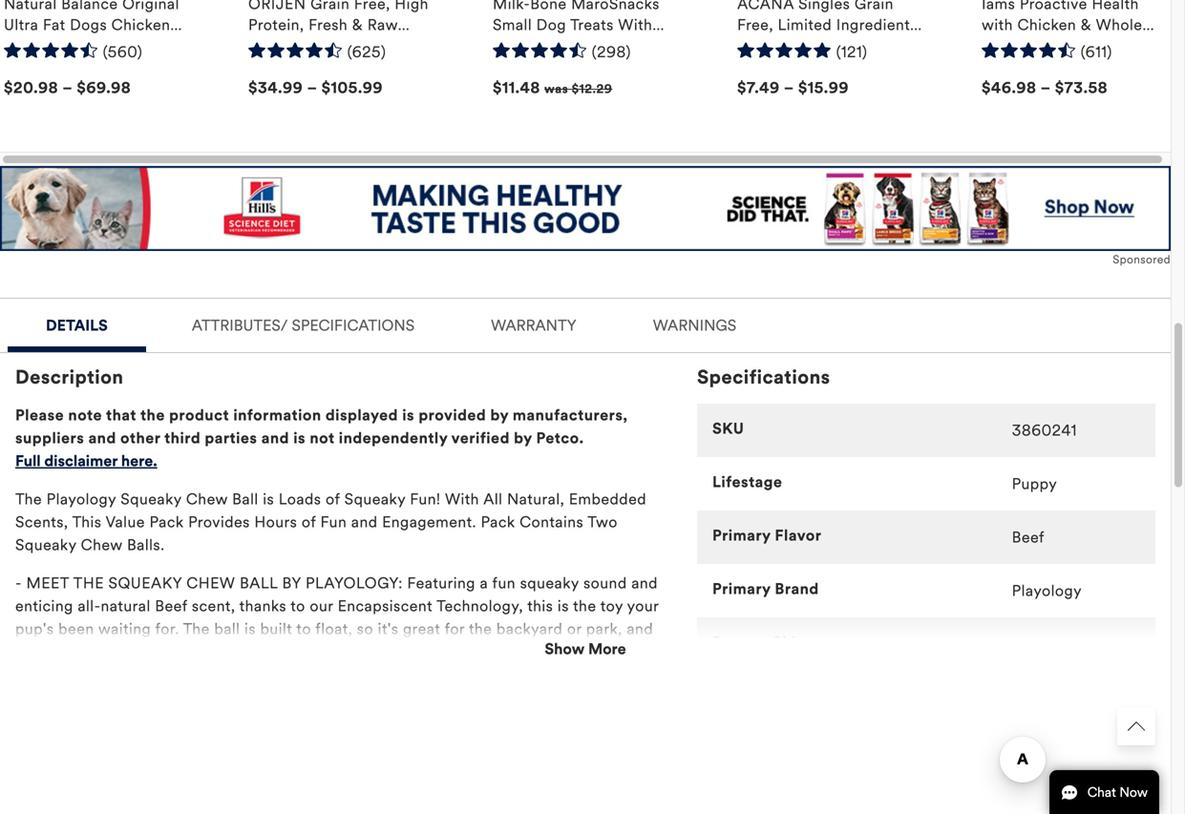 Task type: describe. For each thing, give the bounding box(es) containing it.
the
[[73, 574, 104, 593]]

ball
[[240, 574, 278, 593]]

2 vertical spatial the
[[469, 620, 492, 639]]

product
[[169, 406, 229, 425]]

the inside the playology squeaky chew ball is loads of squeaky fun! with all natural, embedded scents, this value pack provides hours of fun and engagement. pack contains two squeaky chew balls.
[[15, 490, 42, 509]]

backyard
[[496, 620, 563, 639]]

1 vertical spatial or
[[301, 643, 316, 662]]

scents,
[[15, 513, 68, 532]]

show
[[545, 640, 585, 659]]

2 vertical spatial for
[[129, 666, 149, 685]]

to left our
[[291, 597, 305, 616]]

product details tab list
[[0, 298, 1171, 815]]

is left not
[[293, 429, 306, 448]]

1 vertical spatial by
[[514, 429, 532, 448]]

0 horizontal spatial pack
[[149, 513, 184, 532]]

description
[[15, 366, 124, 389]]

lake
[[268, 643, 297, 662]]

lbs.
[[255, 666, 280, 685]]

warranty
[[491, 316, 577, 335]]

is inside the playology squeaky chew ball is loads of squeaky fun! with all natural, embedded scents, this value pack provides hours of fun and engagement. pack contains two squeaky chew balls.
[[263, 490, 274, 509]]

squeaky up fun
[[344, 490, 406, 509]]

and down your
[[627, 620, 653, 639]]

with
[[445, 490, 479, 509]]

the inside meet the squeaky chew ball by playology: featuring a fun squeaky sound and enticing all-natural beef scent, thanks to our encapsiscent technology, this is the toy your pup's been waiting for. the ball is built to float, so it's great for the backyard or park, and also for water play in a pool, pond, lake or beach. our medium/large size squeaky dog ball toy is ideal for dogs up to 10 lbs. pack includes 2 toys
[[183, 620, 210, 639]]

your
[[627, 597, 659, 616]]

is right this at the bottom left of the page
[[558, 597, 569, 616]]

2 horizontal spatial pack
[[481, 513, 515, 532]]

0 vertical spatial chew
[[186, 490, 228, 509]]

0 vertical spatial beef
[[1012, 528, 1045, 547]]

days to ship
[[712, 633, 806, 652]]

pup's
[[15, 620, 54, 639]]

so
[[357, 620, 373, 639]]

encapsiscent
[[338, 597, 433, 616]]

provides
[[188, 513, 250, 532]]

ball inside the playology squeaky chew ball is loads of squeaky fun! with all natural, embedded scents, this value pack provides hours of fun and engagement. pack contains two squeaky chew balls.
[[232, 490, 258, 509]]

warnings button
[[622, 299, 767, 347]]

primary for primary flavor
[[712, 526, 771, 545]]

please note that the product information displayed is provided by manufacturers, suppliers and other third parties and is not independently verified by petco. full disclaimer here.
[[15, 406, 628, 471]]

full disclaimer here. button
[[15, 450, 157, 473]]

manufacturers,
[[513, 406, 628, 425]]

specifications
[[697, 366, 830, 389]]

attributes/ specifications button
[[161, 299, 445, 347]]

and inside the playology squeaky chew ball is loads of squeaky fun! with all natural, embedded scents, this value pack provides hours of fun and engagement. pack contains two squeaky chew balls.
[[351, 513, 378, 532]]

squeaky up value
[[121, 490, 182, 509]]

float,
[[315, 620, 353, 639]]

squeaky down scents,
[[15, 536, 76, 555]]

playology:
[[306, 574, 403, 593]]

squeaky inside meet the squeaky chew ball by playology: featuring a fun squeaky sound and enticing all-natural beef scent, thanks to our encapsiscent technology, this is the toy your pup's been waiting for. the ball is built to float, so it's great for the backyard or park, and also for water play in a pool, pond, lake or beach. our medium/large size squeaky dog ball toy is ideal for dogs up to 10 lbs. pack includes 2 toys
[[549, 643, 610, 662]]

more
[[588, 640, 626, 659]]

meet the squeaky chew ball by playology: featuring a fun squeaky sound and enticing all-natural beef scent, thanks to our encapsiscent technology, this is the toy your pup's been waiting for. the ball is built to float, so it's great for the backyard or park, and also for water play in a pool, pond, lake or beach. our medium/large size squeaky dog ball toy is ideal for dogs up to 10 lbs. pack includes 2 toys
[[15, 574, 659, 685]]

dogs
[[154, 666, 189, 685]]

3860241
[[1012, 421, 1077, 440]]

sponsored link
[[0, 166, 1171, 268]]

2 horizontal spatial for
[[445, 620, 465, 639]]

enticing
[[15, 597, 73, 616]]

0 horizontal spatial by
[[490, 406, 509, 425]]

full
[[15, 452, 41, 471]]

flavor
[[775, 526, 822, 545]]

chew
[[187, 574, 235, 593]]

pool,
[[182, 643, 218, 662]]

pack inside meet the squeaky chew ball by playology: featuring a fun squeaky sound and enticing all-natural beef scent, thanks to our encapsiscent technology, this is the toy your pup's been waiting for. the ball is built to float, so it's great for the backyard or park, and also for water play in a pool, pond, lake or beach. our medium/large size squeaky dog ball toy is ideal for dogs up to 10 lbs. pack includes 2 toys
[[285, 666, 319, 685]]

the inside 'please note that the product information displayed is provided by manufacturers, suppliers and other third parties and is not independently verified by petco. full disclaimer here.'
[[140, 406, 165, 425]]

here.
[[121, 452, 157, 471]]

is right toy
[[75, 666, 86, 685]]

displayed
[[326, 406, 398, 425]]

sponsored
[[1113, 252, 1171, 267]]

tab panel containing description
[[0, 352, 1171, 815]]

two
[[588, 513, 618, 532]]

the playology squeaky chew ball is loads of squeaky fun! with all natural, embedded scents, this value pack provides hours of fun and engagement. pack contains two squeaky chew balls.
[[15, 490, 647, 555]]

size
[[517, 643, 544, 662]]

and up your
[[631, 574, 658, 593]]

is right ball
[[244, 620, 256, 639]]

ball inside meet the squeaky chew ball by playology: featuring a fun squeaky sound and enticing all-natural beef scent, thanks to our encapsiscent technology, this is the toy your pup's been waiting for. the ball is built to float, so it's great for the backyard or park, and also for water play in a pool, pond, lake or beach. our medium/large size squeaky dog ball toy is ideal for dogs up to 10 lbs. pack includes 2 toys
[[15, 666, 42, 685]]

details
[[46, 316, 108, 335]]

up
[[193, 666, 211, 685]]

this
[[72, 513, 102, 532]]

medium/large
[[404, 643, 512, 662]]

toy
[[45, 666, 70, 685]]

ships next business day
[[1012, 635, 1106, 677]]

thanks
[[239, 597, 286, 616]]

please
[[15, 406, 64, 425]]

0 vertical spatial or
[[567, 620, 582, 639]]

fun
[[320, 513, 347, 532]]

styled arrow button link
[[1117, 708, 1155, 746]]

water
[[73, 643, 113, 662]]

10
[[235, 666, 251, 685]]

ideal
[[91, 666, 125, 685]]

1 horizontal spatial a
[[480, 574, 488, 593]]

specifications
[[292, 316, 415, 335]]

for.
[[155, 620, 179, 639]]

ball
[[214, 620, 240, 639]]

to left '10'
[[216, 666, 230, 685]]

-
[[15, 574, 26, 593]]



Task type: vqa. For each thing, say whether or not it's contained in the screenshot.


Task type: locate. For each thing, give the bounding box(es) containing it.
playology up this
[[46, 490, 116, 509]]

play
[[118, 643, 147, 662]]

beef up for.
[[155, 597, 187, 616]]

1 vertical spatial chew
[[81, 536, 123, 555]]

technology,
[[437, 597, 523, 616]]

is up independently
[[402, 406, 415, 425]]

1 horizontal spatial by
[[514, 429, 532, 448]]

parties
[[205, 429, 257, 448]]

1 horizontal spatial beef
[[1012, 528, 1045, 547]]

and down information
[[261, 429, 289, 448]]

1 horizontal spatial the
[[469, 620, 492, 639]]

verified
[[451, 429, 510, 448]]

1 vertical spatial of
[[302, 513, 316, 532]]

next
[[1055, 635, 1090, 654]]

1 horizontal spatial playology
[[1012, 582, 1082, 601]]

beef inside meet the squeaky chew ball by playology: featuring a fun squeaky sound and enticing all-natural beef scent, thanks to our encapsiscent technology, this is the toy your pup's been waiting for. the ball is built to float, so it's great for the backyard or park, and also for water play in a pool, pond, lake or beach. our medium/large size squeaky dog ball toy is ideal for dogs up to 10 lbs. pack includes 2 toys
[[155, 597, 187, 616]]

contains
[[520, 513, 584, 532]]

of up fun
[[326, 490, 340, 509]]

a
[[480, 574, 488, 593], [169, 643, 177, 662]]

pond,
[[222, 643, 264, 662]]

for up medium/large in the left bottom of the page
[[445, 620, 465, 639]]

1 vertical spatial playology
[[1012, 582, 1082, 601]]

the
[[15, 490, 42, 509], [183, 620, 210, 639]]

the up scents,
[[15, 490, 42, 509]]

to right 'built'
[[296, 620, 311, 639]]

squeaky
[[121, 490, 182, 509], [344, 490, 406, 509], [15, 536, 76, 555], [549, 643, 610, 662]]

2
[[388, 666, 397, 685]]

sku
[[712, 419, 744, 439]]

playology inside the playology squeaky chew ball is loads of squeaky fun! with all natural, embedded scents, this value pack provides hours of fun and engagement. pack contains two squeaky chew balls.
[[46, 490, 116, 509]]

is up the hours
[[263, 490, 274, 509]]

scroll to top image
[[1128, 718, 1145, 735]]

lifestage
[[712, 473, 782, 492]]

great
[[403, 620, 440, 639]]

natural
[[101, 597, 151, 616]]

engagement.
[[382, 513, 476, 532]]

petco.
[[536, 429, 584, 448]]

details button
[[8, 299, 146, 347]]

0 horizontal spatial the
[[15, 490, 42, 509]]

playology up ships
[[1012, 582, 1082, 601]]

of down loads
[[302, 513, 316, 532]]

chew up provides on the bottom left of page
[[186, 490, 228, 509]]

and up full disclaimer here. button
[[88, 429, 116, 448]]

1 vertical spatial the
[[183, 620, 210, 639]]

value
[[105, 513, 145, 532]]

ball
[[232, 490, 258, 509], [15, 666, 42, 685]]

0 horizontal spatial a
[[169, 643, 177, 662]]

the down technology,
[[469, 620, 492, 639]]

0 vertical spatial ball
[[232, 490, 258, 509]]

note
[[68, 406, 102, 425]]

other
[[120, 429, 161, 448]]

a left fun
[[480, 574, 488, 593]]

natural,
[[507, 490, 565, 509]]

chew down this
[[81, 536, 123, 555]]

not
[[310, 429, 335, 448]]

0 horizontal spatial beef
[[155, 597, 187, 616]]

show more
[[545, 640, 626, 659]]

1 horizontal spatial pack
[[285, 666, 319, 685]]

0 horizontal spatial chew
[[81, 536, 123, 555]]

0 vertical spatial by
[[490, 406, 509, 425]]

1 vertical spatial beef
[[155, 597, 187, 616]]

1 vertical spatial ball
[[15, 666, 42, 685]]

1 horizontal spatial the
[[183, 620, 210, 639]]

information
[[233, 406, 321, 425]]

or right the lake
[[301, 643, 316, 662]]

2 horizontal spatial the
[[573, 597, 596, 616]]

third
[[164, 429, 201, 448]]

provided
[[419, 406, 486, 425]]

to
[[291, 597, 305, 616], [296, 620, 311, 639], [753, 633, 768, 652], [216, 666, 230, 685]]

ship
[[773, 633, 806, 652]]

primary
[[712, 526, 771, 545], [712, 580, 771, 599]]

beef down puppy on the bottom right
[[1012, 528, 1045, 547]]

0 vertical spatial the
[[140, 406, 165, 425]]

1 vertical spatial for
[[48, 643, 68, 662]]

0 horizontal spatial playology
[[46, 490, 116, 509]]

1 horizontal spatial for
[[129, 666, 149, 685]]

0 vertical spatial primary
[[712, 526, 771, 545]]

to left ship
[[753, 633, 768, 652]]

fun
[[492, 574, 516, 593]]

0 vertical spatial for
[[445, 620, 465, 639]]

fun!
[[410, 490, 441, 509]]

2 primary from the top
[[712, 580, 771, 599]]

1 horizontal spatial of
[[326, 490, 340, 509]]

1 vertical spatial primary
[[712, 580, 771, 599]]

all-
[[78, 597, 101, 616]]

our
[[373, 643, 400, 662]]

1 horizontal spatial chew
[[186, 490, 228, 509]]

toy
[[600, 597, 623, 616]]

pack down the lake
[[285, 666, 319, 685]]

0 vertical spatial playology
[[46, 490, 116, 509]]

or
[[567, 620, 582, 639], [301, 643, 316, 662]]

built
[[260, 620, 292, 639]]

0 horizontal spatial ball
[[15, 666, 42, 685]]

been
[[58, 620, 94, 639]]

beach.
[[320, 643, 369, 662]]

0 vertical spatial a
[[480, 574, 488, 593]]

1 horizontal spatial ball
[[232, 490, 258, 509]]

brand
[[775, 580, 819, 599]]

and right fun
[[351, 513, 378, 532]]

0 horizontal spatial the
[[140, 406, 165, 425]]

1 horizontal spatial or
[[567, 620, 582, 639]]

our
[[310, 597, 333, 616]]

includes
[[324, 666, 384, 685]]

1 vertical spatial a
[[169, 643, 177, 662]]

primary brand
[[712, 580, 819, 599]]

hours
[[254, 513, 297, 532]]

0 vertical spatial the
[[15, 490, 42, 509]]

this
[[527, 597, 553, 616]]

also
[[15, 643, 44, 662]]

0 vertical spatial of
[[326, 490, 340, 509]]

embedded
[[569, 490, 647, 509]]

0 horizontal spatial or
[[301, 643, 316, 662]]

suppliers
[[15, 429, 84, 448]]

days
[[712, 633, 749, 652]]

ships
[[1012, 635, 1051, 654]]

pack up balls.
[[149, 513, 184, 532]]

pack down "all" on the bottom left
[[481, 513, 515, 532]]

the
[[140, 406, 165, 425], [573, 597, 596, 616], [469, 620, 492, 639]]

puppy
[[1012, 475, 1057, 494]]

primary for primary brand
[[712, 580, 771, 599]]

by left petco.
[[514, 429, 532, 448]]

balls.
[[127, 536, 165, 555]]

ball down also
[[15, 666, 42, 685]]

park,
[[586, 620, 622, 639]]

the left toy
[[573, 597, 596, 616]]

scent,
[[192, 597, 235, 616]]

attributes/
[[192, 316, 288, 335]]

all
[[483, 490, 503, 509]]

is
[[402, 406, 415, 425], [293, 429, 306, 448], [263, 490, 274, 509], [558, 597, 569, 616], [244, 620, 256, 639], [75, 666, 86, 685]]

for down "play"
[[129, 666, 149, 685]]

or up show
[[567, 620, 582, 639]]

by up verified
[[490, 406, 509, 425]]

ball up provides on the bottom left of page
[[232, 490, 258, 509]]

independently
[[339, 429, 448, 448]]

show more button
[[0, 638, 1171, 661]]

primary up days on the bottom right of the page
[[712, 580, 771, 599]]

sound
[[583, 574, 627, 593]]

the up pool,
[[183, 620, 210, 639]]

0 horizontal spatial of
[[302, 513, 316, 532]]

the up other
[[140, 406, 165, 425]]

1 vertical spatial the
[[573, 597, 596, 616]]

warranty button
[[460, 299, 607, 347]]

for up toy
[[48, 643, 68, 662]]

featuring
[[407, 574, 475, 593]]

pack
[[149, 513, 184, 532], [481, 513, 515, 532], [285, 666, 319, 685]]

loads
[[279, 490, 321, 509]]

tab panel
[[0, 352, 1171, 815]]

squeaky down park,
[[549, 643, 610, 662]]

0 horizontal spatial for
[[48, 643, 68, 662]]

it's
[[378, 620, 399, 639]]

1 primary from the top
[[712, 526, 771, 545]]

a right in
[[169, 643, 177, 662]]

by
[[282, 574, 301, 593]]

attributes/ specifications
[[192, 316, 415, 335]]

and
[[88, 429, 116, 448], [261, 429, 289, 448], [351, 513, 378, 532], [631, 574, 658, 593], [627, 620, 653, 639]]

primary down lifestage
[[712, 526, 771, 545]]



